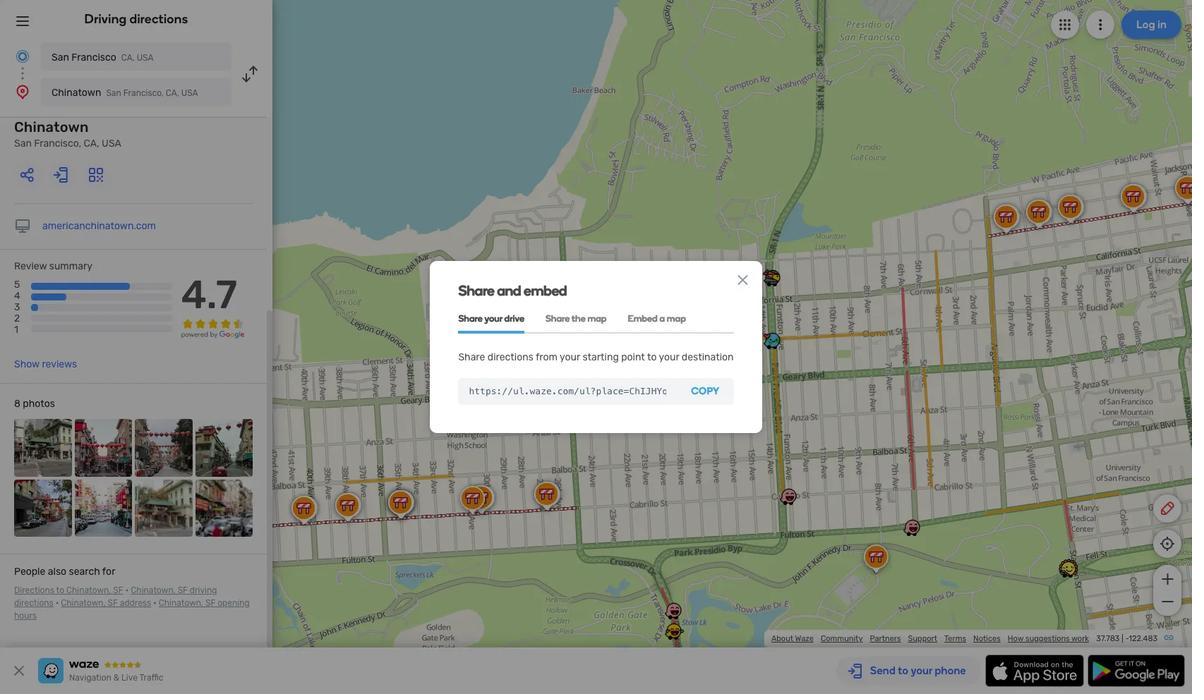 Task type: vqa. For each thing, say whether or not it's contained in the screenshot.
8
yes



Task type: locate. For each thing, give the bounding box(es) containing it.
chinatown, for chinatown, sf driving directions
[[131, 586, 176, 596]]

francisco
[[72, 52, 116, 64]]

san
[[52, 52, 69, 64], [106, 88, 121, 98], [14, 138, 32, 150]]

embed a map link
[[628, 305, 686, 334]]

0 vertical spatial usa
[[137, 53, 154, 63]]

live
[[121, 674, 138, 684]]

chinatown
[[52, 87, 101, 99], [14, 119, 89, 136]]

37.783 | -122.483
[[1097, 635, 1158, 644]]

1 vertical spatial to
[[56, 586, 64, 596]]

location image
[[14, 83, 31, 100]]

directions for share
[[488, 351, 534, 363]]

0 vertical spatial ca,
[[121, 53, 135, 63]]

also
[[48, 566, 66, 578]]

terms link
[[945, 635, 967, 644]]

1 vertical spatial usa
[[181, 88, 198, 98]]

share left the
[[546, 313, 570, 324]]

chinatown san francisco, ca, usa
[[52, 87, 198, 99], [14, 119, 121, 150]]

chinatown, sf opening hours
[[14, 599, 250, 621]]

chinatown, sf driving directions link
[[14, 586, 217, 609]]

chinatown down francisco
[[52, 87, 101, 99]]

image 8 of chinatown, sf image
[[195, 480, 253, 537]]

directions for driving
[[130, 11, 188, 27]]

2 map from the left
[[667, 313, 686, 324]]

2 horizontal spatial san
[[106, 88, 121, 98]]

share for share and embed
[[459, 282, 495, 299]]

ca, inside san francisco ca, usa
[[121, 53, 135, 63]]

your right point at the right bottom
[[659, 351, 680, 363]]

support
[[908, 635, 938, 644]]

0 horizontal spatial francisco,
[[34, 138, 81, 150]]

usa inside san francisco ca, usa
[[137, 53, 154, 63]]

0 horizontal spatial ca,
[[84, 138, 99, 150]]

current location image
[[14, 48, 31, 65]]

share up share your drive
[[459, 282, 495, 299]]

share
[[459, 282, 495, 299], [459, 313, 483, 324], [546, 313, 570, 324], [459, 351, 485, 363]]

review summary
[[14, 261, 93, 273]]

chinatown san francisco, ca, usa down san francisco ca, usa
[[52, 87, 198, 99]]

francisco,
[[123, 88, 164, 98], [34, 138, 81, 150]]

1 horizontal spatial directions
[[130, 11, 188, 27]]

2 vertical spatial directions
[[14, 599, 53, 609]]

sf inside the chinatown, sf opening hours
[[205, 599, 216, 609]]

driving
[[190, 586, 217, 596]]

map for share the map
[[588, 313, 607, 324]]

work
[[1072, 635, 1090, 644]]

review
[[14, 261, 47, 273]]

share and embed
[[459, 282, 567, 299]]

your left drive
[[485, 313, 503, 324]]

to
[[647, 351, 657, 363], [56, 586, 64, 596]]

image 6 of chinatown, sf image
[[74, 480, 132, 537]]

None field
[[459, 379, 677, 406]]

1 horizontal spatial to
[[647, 351, 657, 363]]

about waze community partners support terms notices how suggestions work
[[772, 635, 1090, 644]]

how
[[1008, 635, 1024, 644]]

pencil image
[[1159, 501, 1176, 518]]

sf
[[113, 586, 123, 596], [178, 586, 188, 596], [108, 599, 118, 609], [205, 599, 216, 609]]

1 horizontal spatial francisco,
[[123, 88, 164, 98]]

5 4 3 2 1
[[14, 279, 20, 336]]

1 horizontal spatial ca,
[[121, 53, 135, 63]]

community
[[821, 635, 863, 644]]

search
[[69, 566, 100, 578]]

chinatown, inside the chinatown, sf opening hours
[[159, 599, 203, 609]]

|
[[1122, 635, 1124, 644]]

chinatown,
[[66, 586, 111, 596], [131, 586, 176, 596], [61, 599, 106, 609], [159, 599, 203, 609]]

0 horizontal spatial map
[[588, 313, 607, 324]]

2 horizontal spatial directions
[[488, 351, 534, 363]]

chinatown down location icon
[[14, 119, 89, 136]]

sf for address
[[108, 599, 118, 609]]

to right point at the right bottom
[[647, 351, 657, 363]]

image 1 of chinatown, sf image
[[14, 419, 72, 477]]

directions left from
[[488, 351, 534, 363]]

1 horizontal spatial map
[[667, 313, 686, 324]]

1 vertical spatial san
[[106, 88, 121, 98]]

0 vertical spatial francisco,
[[123, 88, 164, 98]]

driving directions
[[84, 11, 188, 27]]

chinatown san francisco, ca, usa down location icon
[[14, 119, 121, 150]]

map
[[588, 313, 607, 324], [667, 313, 686, 324]]

drive
[[505, 313, 525, 324]]

americanchinatown.com
[[42, 220, 156, 232]]

directions to chinatown, sf
[[14, 586, 123, 596]]

usa
[[137, 53, 154, 63], [181, 88, 198, 98], [102, 138, 121, 150]]

1 vertical spatial chinatown
[[14, 119, 89, 136]]

0 vertical spatial to
[[647, 351, 657, 363]]

0 horizontal spatial your
[[485, 313, 503, 324]]

show
[[14, 359, 40, 371]]

share left drive
[[459, 313, 483, 324]]

share the map link
[[546, 305, 607, 334]]

0 vertical spatial chinatown san francisco, ca, usa
[[52, 87, 198, 99]]

about waze link
[[772, 635, 814, 644]]

chinatown, for chinatown, sf address
[[61, 599, 106, 609]]

0 horizontal spatial san
[[14, 138, 32, 150]]

san down san francisco ca, usa
[[106, 88, 121, 98]]

your
[[485, 313, 503, 324], [560, 351, 580, 363], [659, 351, 680, 363]]

4.7
[[181, 272, 237, 319]]

1 horizontal spatial usa
[[137, 53, 154, 63]]

directions right driving
[[130, 11, 188, 27]]

directions
[[130, 11, 188, 27], [488, 351, 534, 363], [14, 599, 53, 609]]

navigation & live traffic
[[69, 674, 163, 684]]

directions
[[14, 586, 54, 596]]

how suggestions work link
[[1008, 635, 1090, 644]]

chinatown, inside chinatown, sf driving directions
[[131, 586, 176, 596]]

zoom out image
[[1159, 594, 1177, 611]]

to down also
[[56, 586, 64, 596]]

share for share your drive
[[459, 313, 483, 324]]

driving
[[84, 11, 127, 27]]

5
[[14, 279, 20, 291]]

and
[[497, 282, 521, 299]]

map right the
[[588, 313, 607, 324]]

ca,
[[121, 53, 135, 63], [166, 88, 179, 98], [84, 138, 99, 150]]

chinatown, for chinatown, sf opening hours
[[159, 599, 203, 609]]

0 horizontal spatial directions
[[14, 599, 53, 609]]

share down share your drive link
[[459, 351, 485, 363]]

traffic
[[139, 674, 163, 684]]

37.783
[[1097, 635, 1120, 644]]

0 vertical spatial directions
[[130, 11, 188, 27]]

2 horizontal spatial ca,
[[166, 88, 179, 98]]

san down location icon
[[14, 138, 32, 150]]

san left francisco
[[52, 52, 69, 64]]

embed
[[524, 282, 567, 299]]

notices link
[[974, 635, 1001, 644]]

chinatown, down driving
[[159, 599, 203, 609]]

0 horizontal spatial to
[[56, 586, 64, 596]]

1 horizontal spatial san
[[52, 52, 69, 64]]

sf inside chinatown, sf driving directions
[[178, 586, 188, 596]]

chinatown, down the search
[[66, 586, 111, 596]]

directions down directions
[[14, 599, 53, 609]]

image 3 of chinatown, sf image
[[135, 419, 192, 477]]

people also search for
[[14, 566, 115, 578]]

chinatown, down directions to chinatown, sf link
[[61, 599, 106, 609]]

1 vertical spatial directions
[[488, 351, 534, 363]]

2 vertical spatial ca,
[[84, 138, 99, 150]]

computer image
[[14, 218, 31, 235]]

0 vertical spatial san
[[52, 52, 69, 64]]

share your drive link
[[459, 305, 525, 334]]

map right a
[[667, 313, 686, 324]]

chinatown, up address
[[131, 586, 176, 596]]

copy button
[[677, 379, 734, 406]]

-
[[1126, 635, 1129, 644]]

your right from
[[560, 351, 580, 363]]

embed a map
[[628, 313, 686, 324]]

about
[[772, 635, 794, 644]]

point
[[622, 351, 645, 363]]

1 map from the left
[[588, 313, 607, 324]]

2 vertical spatial usa
[[102, 138, 121, 150]]

chinatown, sf address
[[61, 599, 151, 609]]

from
[[536, 351, 558, 363]]



Task type: describe. For each thing, give the bounding box(es) containing it.
summary
[[49, 261, 93, 273]]

x image
[[735, 272, 752, 289]]

directions inside chinatown, sf driving directions
[[14, 599, 53, 609]]

2 vertical spatial san
[[14, 138, 32, 150]]

suggestions
[[1026, 635, 1070, 644]]

0 vertical spatial chinatown
[[52, 87, 101, 99]]

navigation
[[69, 674, 111, 684]]

1 vertical spatial ca,
[[166, 88, 179, 98]]

for
[[102, 566, 115, 578]]

notices
[[974, 635, 1001, 644]]

embed
[[628, 313, 658, 324]]

image 4 of chinatown, sf image
[[195, 419, 253, 477]]

sf for driving
[[178, 586, 188, 596]]

san francisco ca, usa
[[52, 52, 154, 64]]

destination
[[682, 351, 734, 363]]

show reviews
[[14, 359, 77, 371]]

x image
[[11, 663, 28, 680]]

opening
[[218, 599, 250, 609]]

2 horizontal spatial your
[[659, 351, 680, 363]]

address
[[120, 599, 151, 609]]

support link
[[908, 635, 938, 644]]

8 photos
[[14, 398, 55, 410]]

share your drive
[[459, 313, 525, 324]]

1 vertical spatial francisco,
[[34, 138, 81, 150]]

chinatown, sf opening hours link
[[14, 599, 250, 621]]

1
[[14, 324, 18, 336]]

americanchinatown.com link
[[42, 220, 156, 232]]

2 horizontal spatial usa
[[181, 88, 198, 98]]

1 horizontal spatial your
[[560, 351, 580, 363]]

sf for opening
[[205, 599, 216, 609]]

chinatown, sf driving directions
[[14, 586, 217, 609]]

starting
[[583, 351, 619, 363]]

122.483
[[1129, 635, 1158, 644]]

link image
[[1164, 633, 1175, 644]]

copy
[[691, 386, 720, 398]]

zoom in image
[[1159, 571, 1177, 588]]

0 horizontal spatial usa
[[102, 138, 121, 150]]

image 7 of chinatown, sf image
[[135, 480, 192, 537]]

terms
[[945, 635, 967, 644]]

share for share directions from your starting point to your destination
[[459, 351, 485, 363]]

share the map
[[546, 313, 607, 324]]

waze
[[795, 635, 814, 644]]

partners
[[870, 635, 901, 644]]

1 vertical spatial chinatown san francisco, ca, usa
[[14, 119, 121, 150]]

&
[[114, 674, 119, 684]]

directions to chinatown, sf link
[[14, 586, 123, 596]]

2
[[14, 313, 20, 325]]

community link
[[821, 635, 863, 644]]

map for embed a map
[[667, 313, 686, 324]]

4
[[14, 290, 20, 302]]

partners link
[[870, 635, 901, 644]]

image 5 of chinatown, sf image
[[14, 480, 72, 537]]

8
[[14, 398, 20, 410]]

share directions from your starting point to your destination
[[459, 351, 734, 363]]

share for share the map
[[546, 313, 570, 324]]

hours
[[14, 612, 37, 621]]

people
[[14, 566, 45, 578]]

photos
[[23, 398, 55, 410]]

3
[[14, 302, 20, 314]]

a
[[660, 313, 665, 324]]

chinatown, sf address link
[[61, 599, 151, 609]]

reviews
[[42, 359, 77, 371]]

the
[[572, 313, 586, 324]]

image 2 of chinatown, sf image
[[74, 419, 132, 477]]



